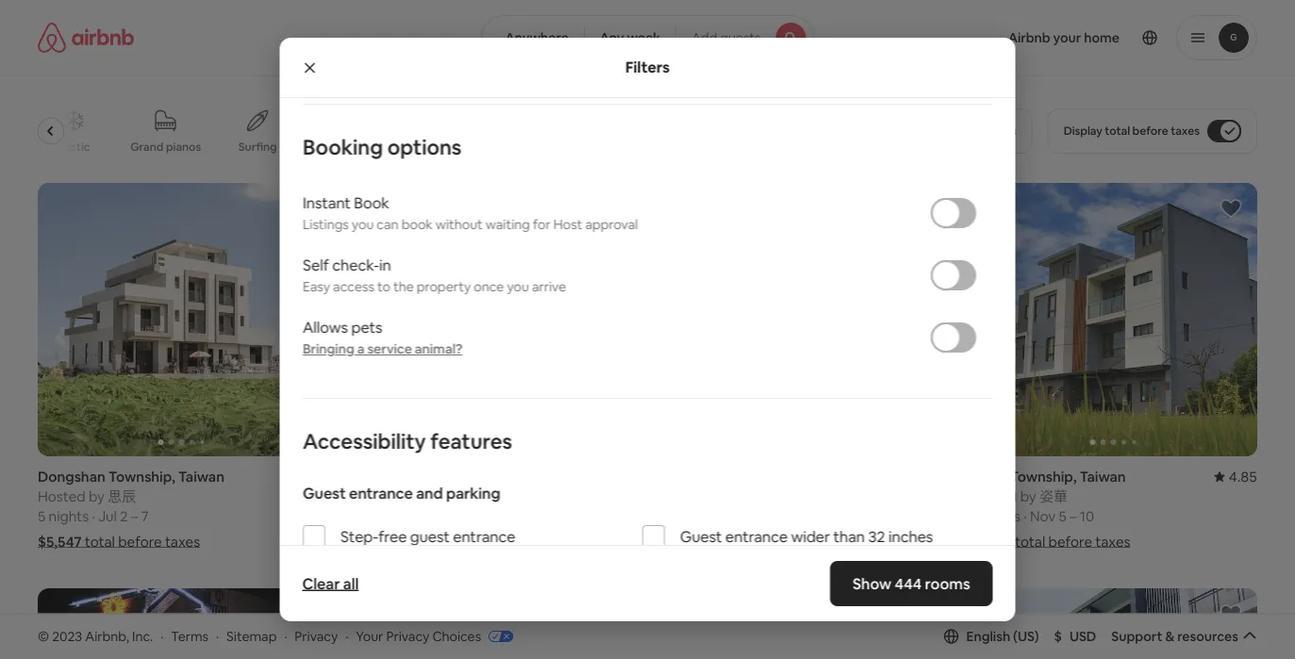 Task type: vqa. For each thing, say whether or not it's contained in the screenshot.
the listing image 9
no



Task type: locate. For each thing, give the bounding box(es) containing it.
add to wishlist: fuxing district, taiwan image
[[909, 603, 932, 626]]

hosted
[[38, 487, 86, 506], [348, 487, 396, 506], [970, 487, 1018, 506]]

nights inside wujie township, taiwan hosted by 姿華 5 nights · nov 5 – 10 $1,693 total before taxes
[[981, 507, 1021, 526]]

1 horizontal spatial –
[[1070, 507, 1077, 526]]

0 vertical spatial show
[[604, 545, 638, 562]]

· inside "dongshan township, taiwan hosted by 思辰 5 nights · jul 2 – 7 $5,547 total before taxes"
[[92, 507, 95, 526]]

total down nov
[[1015, 533, 1046, 551]]

bringing
[[302, 341, 354, 358]]

4 5 from the left
[[1059, 507, 1067, 526]]

· left your
[[346, 628, 349, 645]]

1 horizontal spatial show
[[853, 574, 892, 594]]

show left 444
[[853, 574, 892, 594]]

english
[[967, 628, 1011, 645]]

2 horizontal spatial by
[[1021, 487, 1037, 506]]

hosted down 'dongshan'
[[38, 487, 86, 506]]

filters dialog
[[280, 0, 1016, 660]]

1 horizontal spatial township,
[[1010, 468, 1077, 486]]

nights up $1,693 in the bottom of the page
[[981, 507, 1021, 526]]

you down "book"
[[351, 216, 373, 233]]

2
[[120, 507, 128, 526]]

dongshan township, taiwan hosted by 思辰 5 nights · jul 2 – 7 $5,547 total before taxes
[[38, 468, 225, 551]]

show inside filters dialog
[[853, 574, 892, 594]]

taiwan
[[178, 468, 225, 486], [1080, 468, 1126, 486]]

allows
[[302, 318, 348, 337]]

1 horizontal spatial guest
[[680, 527, 722, 546]]

$
[[1055, 628, 1062, 645]]

0 vertical spatial you
[[351, 216, 373, 233]]

taiwan inside wujie township, taiwan hosted by 姿華 5 nights · nov 5 – 10 $1,693 total before taxes
[[1080, 468, 1126, 486]]

resources
[[1178, 628, 1239, 645]]

1 horizontal spatial you
[[507, 278, 529, 295]]

any week button
[[584, 15, 677, 60]]

2 horizontal spatial entrance
[[725, 527, 788, 546]]

show inside button
[[604, 545, 638, 562]]

1 – from the left
[[131, 507, 138, 526]]

show 444 rooms link
[[830, 561, 993, 607]]

your privacy choices
[[356, 628, 481, 645]]

0 horizontal spatial hosted
[[38, 487, 86, 506]]

1 vertical spatial guest
[[680, 527, 722, 546]]

add to wishlist: ren'ai township, taiwan image
[[599, 197, 621, 220]]

wujie
[[970, 468, 1007, 486]]

2 – from the left
[[1070, 507, 1077, 526]]

· right "inc."
[[161, 628, 164, 645]]

hosted inside wujie township, taiwan hosted by 姿華 5 nights · nov 5 – 10 $1,693 total before taxes
[[970, 487, 1018, 506]]

group containing arctic
[[38, 94, 934, 168]]

map
[[641, 545, 669, 562]]

0 vertical spatial guest
[[302, 484, 346, 503]]

hosted inside "dongshan township, taiwan hosted by 思辰 5 nights · jul 2 – 7 $5,547 total before taxes"
[[38, 487, 86, 506]]

none search field containing anywhere
[[482, 15, 814, 60]]

dongshan
[[38, 468, 105, 486]]

0 horizontal spatial entrance
[[349, 484, 413, 503]]

2 taiwan from the left
[[1080, 468, 1126, 486]]

airbnb,
[[85, 628, 129, 645]]

show for show map
[[604, 545, 638, 562]]

privacy
[[295, 628, 338, 645], [386, 628, 430, 645]]

1 township, from the left
[[109, 468, 175, 486]]

before right display
[[1133, 124, 1169, 138]]

before
[[1133, 124, 1169, 138], [118, 533, 162, 551], [415, 533, 459, 551], [726, 533, 770, 551], [1049, 533, 1093, 551]]

you inside instant book listings you can book without waiting for host approval
[[351, 216, 373, 233]]

$1,693
[[970, 533, 1012, 551]]

before right free
[[415, 533, 459, 551]]

3 nights from the left
[[981, 507, 1021, 526]]

1 taiwan from the left
[[178, 468, 225, 486]]

by up nov
[[1021, 487, 1037, 506]]

total right $415
[[693, 533, 723, 551]]

0 horizontal spatial taiwan
[[178, 468, 225, 486]]

allows pets bringing a service animal?
[[302, 318, 462, 358]]

5
[[38, 507, 46, 526], [659, 507, 667, 526], [970, 507, 978, 526], [1059, 507, 1067, 526]]

before left the wider
[[726, 533, 770, 551]]

hosted down wujie
[[970, 487, 1018, 506]]

township, up 姿華
[[1010, 468, 1077, 486]]

2 hosted from the left
[[348, 487, 396, 506]]

total down the jul
[[85, 533, 115, 551]]

2 township, from the left
[[1010, 468, 1077, 486]]

瑪格麗特
[[481, 487, 538, 506]]

1 horizontal spatial hosted
[[348, 487, 396, 506]]

than
[[833, 527, 865, 546]]

1 vertical spatial show
[[853, 574, 892, 594]]

clear all button
[[293, 565, 368, 603]]

and
[[416, 484, 443, 503]]

township, for 姿華
[[1010, 468, 1077, 486]]

5 up $1,693 in the bottom of the page
[[970, 507, 978, 526]]

– left 10 on the right
[[1070, 507, 1077, 526]]

0 horizontal spatial you
[[351, 216, 373, 233]]

show for show 444 rooms
[[853, 574, 892, 594]]

township, inside "dongshan township, taiwan hosted by 思辰 5 nights · jul 2 – 7 $5,547 total before taxes"
[[109, 468, 175, 486]]

add to wishlist: chenggong township, taiwan image
[[288, 603, 311, 626]]

5 right nov
[[1059, 507, 1067, 526]]

instant
[[302, 193, 350, 212]]

· left the jul
[[92, 507, 95, 526]]

0 horizontal spatial by
[[89, 487, 105, 506]]

&
[[1166, 628, 1175, 645]]

book
[[354, 193, 389, 212]]

approval
[[585, 216, 638, 233]]

guest
[[302, 484, 346, 503], [680, 527, 722, 546]]

entrance left the wider
[[725, 527, 788, 546]]

entrance down 'parking'
[[453, 527, 515, 546]]

nights inside 5 nights $415 total before taxes
[[670, 507, 710, 526]]

3 by from the left
[[1021, 487, 1037, 506]]

access
[[333, 278, 374, 295]]

before down 7
[[118, 533, 162, 551]]

entrance
[[349, 484, 413, 503], [453, 527, 515, 546], [725, 527, 788, 546]]

display total before taxes
[[1064, 124, 1200, 138]]

clear
[[302, 574, 340, 594]]

0 horizontal spatial guest
[[302, 484, 346, 503]]

township, inside wujie township, taiwan hosted by 姿華 5 nights · nov 5 – 10 $1,693 total before taxes
[[1010, 468, 1077, 486]]

hosted up step-
[[348, 487, 396, 506]]

None search field
[[482, 15, 814, 60]]

anywhere button
[[482, 15, 585, 60]]

by inside "dongshan township, taiwan hosted by 思辰 5 nights · jul 2 – 7 $5,547 total before taxes"
[[89, 487, 105, 506]]

by inside wujie township, taiwan hosted by 姿華 5 nights · nov 5 – 10 $1,693 total before taxes
[[1021, 487, 1037, 506]]

3 hosted from the left
[[970, 487, 1018, 506]]

hosted for dongshan
[[38, 487, 86, 506]]

2 nights from the left
[[670, 507, 710, 526]]

host
[[553, 216, 582, 233]]

listings
[[302, 216, 348, 233]]

taiwan inside "dongshan township, taiwan hosted by 思辰 5 nights · jul 2 – 7 $5,547 total before taxes"
[[178, 468, 225, 486]]

guest entrance wider than 32 inches
[[680, 527, 933, 546]]

total right $721
[[382, 533, 412, 551]]

· left nov
[[1024, 507, 1027, 526]]

1 horizontal spatial by
[[399, 487, 415, 506]]

inc.
[[132, 628, 153, 645]]

township,
[[109, 468, 175, 486], [1010, 468, 1077, 486]]

by up the jul
[[89, 487, 105, 506]]

0 horizontal spatial township,
[[109, 468, 175, 486]]

terms
[[171, 628, 209, 645]]

accessibility
[[302, 428, 426, 455]]

5 inside "dongshan township, taiwan hosted by 思辰 5 nights · jul 2 – 7 $5,547 total before taxes"
[[38, 507, 46, 526]]

all
[[343, 574, 359, 594]]

show map
[[604, 545, 669, 562]]

arctic
[[58, 140, 91, 154]]

by
[[89, 487, 105, 506], [399, 487, 415, 506], [1021, 487, 1037, 506]]

guest right map
[[680, 527, 722, 546]]

– for 10
[[1070, 507, 1077, 526]]

nights up $5,547
[[49, 507, 89, 526]]

·
[[92, 507, 95, 526], [1024, 507, 1027, 526], [161, 628, 164, 645], [216, 628, 219, 645], [284, 628, 287, 645], [346, 628, 349, 645]]

姿華
[[1040, 487, 1068, 506]]

nights up $415
[[670, 507, 710, 526]]

1 horizontal spatial nights
[[670, 507, 710, 526]]

1 horizontal spatial taiwan
[[1080, 468, 1126, 486]]

1 vertical spatial you
[[507, 278, 529, 295]]

before down 10 on the right
[[1049, 533, 1093, 551]]

nights
[[49, 507, 89, 526], [670, 507, 710, 526], [981, 507, 1021, 526]]

add to wishlist: xiulin township, taiwan image
[[909, 197, 932, 220]]

add to wishlist: magong, taiwan image
[[599, 603, 621, 626]]

5 up $415
[[659, 507, 667, 526]]

nights inside "dongshan township, taiwan hosted by 思辰 5 nights · jul 2 – 7 $5,547 total before taxes"
[[49, 507, 89, 526]]

support & resources button
[[1112, 628, 1258, 645]]

accessibility features
[[302, 428, 512, 455]]

entrance up free
[[349, 484, 413, 503]]

0 horizontal spatial show
[[604, 545, 638, 562]]

group
[[280, 0, 1016, 105], [38, 94, 934, 168], [38, 183, 326, 457], [348, 183, 636, 457], [659, 183, 947, 457], [970, 183, 1258, 457], [38, 589, 326, 660], [348, 589, 636, 660], [659, 589, 947, 660], [970, 589, 1258, 660]]

1 by from the left
[[89, 487, 105, 506]]

guest up step-
[[302, 484, 346, 503]]

2 horizontal spatial nights
[[981, 507, 1021, 526]]

2 5 from the left
[[659, 507, 667, 526]]

margaret
[[418, 487, 478, 506]]

guest
[[410, 527, 449, 546]]

township, up 思辰
[[109, 468, 175, 486]]

– inside wujie township, taiwan hosted by 姿華 5 nights · nov 5 – 10 $1,693 total before taxes
[[1070, 507, 1077, 526]]

by left and
[[399, 487, 415, 506]]

5 up $5,547
[[38, 507, 46, 526]]

show
[[604, 545, 638, 562], [853, 574, 892, 594]]

– inside "dongshan township, taiwan hosted by 思辰 5 nights · jul 2 – 7 $5,547 total before taxes"
[[131, 507, 138, 526]]

free
[[378, 527, 407, 546]]

options
[[387, 134, 461, 160]]

privacy right your
[[386, 628, 430, 645]]

2 horizontal spatial hosted
[[970, 487, 1018, 506]]

0 horizontal spatial nights
[[49, 507, 89, 526]]

1 5 from the left
[[38, 507, 46, 526]]

privacy down add to wishlist: chenggong township, taiwan icon
[[295, 628, 338, 645]]

1 horizontal spatial privacy
[[386, 628, 430, 645]]

you
[[351, 216, 373, 233], [507, 278, 529, 295]]

entrance for guest entrance and parking
[[349, 484, 413, 503]]

– left 7
[[131, 507, 138, 526]]

instant book listings you can book without waiting for host approval
[[302, 193, 638, 233]]

0 horizontal spatial –
[[131, 507, 138, 526]]

show left map
[[604, 545, 638, 562]]

nov
[[1030, 507, 1056, 526]]

(us)
[[1014, 628, 1039, 645]]

$5,547
[[38, 533, 82, 551]]

once
[[473, 278, 504, 295]]

taxes inside "dongshan township, taiwan hosted by 思辰 5 nights · jul 2 – 7 $5,547 total before taxes"
[[165, 533, 200, 551]]

easy
[[302, 278, 330, 295]]

444
[[895, 574, 922, 594]]

1 nights from the left
[[49, 507, 89, 526]]

4.85
[[1229, 468, 1258, 486]]

0 horizontal spatial privacy
[[295, 628, 338, 645]]

you right 'once'
[[507, 278, 529, 295]]

total right display
[[1105, 124, 1131, 138]]

features
[[430, 428, 512, 455]]

add guests
[[692, 29, 761, 46]]

1 hosted from the left
[[38, 487, 86, 506]]

10
[[1080, 507, 1095, 526]]



Task type: describe. For each thing, give the bounding box(es) containing it.
©
[[38, 628, 49, 645]]

self
[[302, 255, 329, 275]]

display
[[1064, 124, 1103, 138]]

clear all
[[302, 574, 359, 594]]

sitemap
[[227, 628, 277, 645]]

32
[[868, 527, 885, 546]]

usd
[[1070, 628, 1097, 645]]

profile element
[[837, 0, 1258, 75]]

you inside self check-in easy access to the property once you arrive
[[507, 278, 529, 295]]

taxes inside 'display total before taxes' button
[[1171, 124, 1200, 138]]

waiting
[[485, 216, 530, 233]]

any week
[[600, 29, 661, 46]]

anywhere
[[505, 29, 569, 46]]

the
[[393, 278, 414, 295]]

guest for guest entrance wider than 32 inches
[[680, 527, 722, 546]]

booking
[[302, 134, 383, 160]]

$ usd
[[1055, 628, 1097, 645]]

by for dongshan
[[89, 487, 105, 506]]

service
[[367, 341, 412, 358]]

show map button
[[585, 531, 710, 576]]

support
[[1112, 628, 1163, 645]]

to
[[377, 278, 390, 295]]

any
[[600, 29, 624, 46]]

total inside 'display total before taxes' button
[[1105, 124, 1131, 138]]

1 privacy from the left
[[295, 628, 338, 645]]

hosted by margaret 瑪格麗特
[[348, 487, 538, 506]]

grand
[[131, 140, 164, 154]]

1 horizontal spatial entrance
[[453, 527, 515, 546]]

your
[[356, 628, 383, 645]]

nights for $1,693
[[981, 507, 1021, 526]]

2023
[[52, 628, 82, 645]]

before inside 5 nights $415 total before taxes
[[726, 533, 770, 551]]

terms · sitemap · privacy ·
[[171, 628, 349, 645]]

before inside wujie township, taiwan hosted by 姿華 5 nights · nov 5 – 10 $1,693 total before taxes
[[1049, 533, 1093, 551]]

support & resources
[[1112, 628, 1239, 645]]

surfing
[[239, 140, 277, 154]]

$415
[[659, 533, 690, 551]]

guest for guest entrance and parking
[[302, 484, 346, 503]]

privacy link
[[295, 628, 338, 645]]

$721
[[348, 533, 379, 551]]

sitemap link
[[227, 628, 277, 645]]

5 inside 5 nights $415 total before taxes
[[659, 507, 667, 526]]

minsus
[[406, 140, 443, 154]]

taiwan for wujie township, taiwan hosted by 姿華 5 nights · nov 5 – 10 $1,693 total before taxes
[[1080, 468, 1126, 486]]

3 5 from the left
[[970, 507, 978, 526]]

filters
[[626, 58, 670, 77]]

taxes inside 5 nights $415 total before taxes
[[773, 533, 808, 551]]

english (us)
[[967, 628, 1039, 645]]

self check-in easy access to the property once you arrive
[[302, 255, 566, 295]]

by for wujie
[[1021, 487, 1037, 506]]

– for 7
[[131, 507, 138, 526]]

inches
[[888, 527, 933, 546]]

思辰
[[108, 487, 136, 506]]

choices
[[433, 628, 481, 645]]

$721 total before taxes
[[348, 533, 497, 551]]

pianos
[[166, 140, 202, 154]]

without
[[435, 216, 482, 233]]

© 2023 airbnb, inc. ·
[[38, 628, 164, 645]]

english (us) button
[[944, 628, 1039, 645]]

total inside wujie township, taiwan hosted by 姿華 5 nights · nov 5 – 10 $1,693 total before taxes
[[1015, 533, 1046, 551]]

5 nights $415 total before taxes
[[659, 507, 808, 551]]

2 privacy from the left
[[386, 628, 430, 645]]

add
[[692, 29, 717, 46]]

step-
[[340, 527, 378, 546]]

guests
[[720, 29, 761, 46]]

taiwan for dongshan township, taiwan hosted by 思辰 5 nights · jul 2 – 7 $5,547 total before taxes
[[178, 468, 225, 486]]

property
[[416, 278, 471, 295]]

add to wishlist: wujie township, taiwan image
[[1220, 197, 1243, 220]]

hanoks
[[321, 140, 361, 154]]

check-
[[332, 255, 379, 275]]

add to wishlist: dongshan township, taiwan image
[[288, 197, 311, 220]]

can
[[376, 216, 398, 233]]

· right terms
[[216, 628, 219, 645]]

rooms
[[925, 574, 971, 594]]

in
[[379, 255, 391, 275]]

arrive
[[532, 278, 566, 295]]

wider
[[791, 527, 830, 546]]

before inside "dongshan township, taiwan hosted by 思辰 5 nights · jul 2 – 7 $5,547 total before taxes"
[[118, 533, 162, 551]]

· inside wujie township, taiwan hosted by 姿華 5 nights · nov 5 – 10 $1,693 total before taxes
[[1024, 507, 1027, 526]]

add guests button
[[676, 15, 814, 60]]

parking
[[446, 484, 500, 503]]

7
[[141, 507, 149, 526]]

before inside button
[[1133, 124, 1169, 138]]

township, for 思辰
[[109, 468, 175, 486]]

display total before taxes button
[[1048, 109, 1258, 154]]

total inside "dongshan township, taiwan hosted by 思辰 5 nights · jul 2 – 7 $5,547 total before taxes"
[[85, 533, 115, 551]]

add to wishlist: shoufeng township, taiwan image
[[1220, 603, 1243, 626]]

for
[[533, 216, 550, 233]]

a
[[357, 341, 364, 358]]

animal?
[[415, 341, 462, 358]]

· left privacy link
[[284, 628, 287, 645]]

nights for $5,547
[[49, 507, 89, 526]]

2 by from the left
[[399, 487, 415, 506]]

bringing a service animal? button
[[302, 341, 462, 358]]

taxes inside wujie township, taiwan hosted by 姿華 5 nights · nov 5 – 10 $1,693 total before taxes
[[1096, 533, 1131, 551]]

4.85 out of 5 average rating image
[[1214, 468, 1258, 486]]

terms link
[[171, 628, 209, 645]]

week
[[627, 29, 661, 46]]

hosted for wujie
[[970, 487, 1018, 506]]

pets
[[351, 318, 382, 337]]

entrance for guest entrance wider than 32 inches
[[725, 527, 788, 546]]

total inside 5 nights $415 total before taxes
[[693, 533, 723, 551]]



